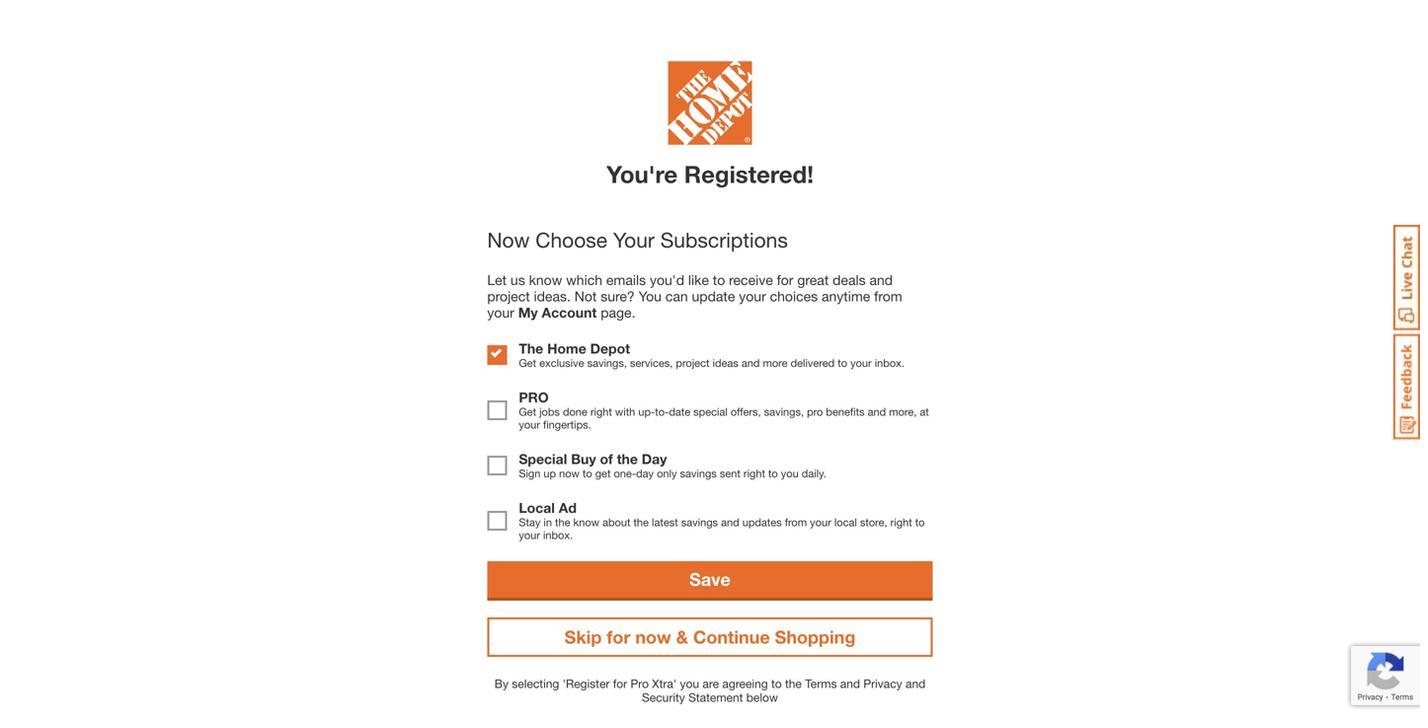 Task type: vqa. For each thing, say whether or not it's contained in the screenshot.
COMPARE associated with Indoor 82 in. Artificial Olive Tree
no



Task type: locate. For each thing, give the bounding box(es) containing it.
1 vertical spatial right
[[744, 468, 765, 480]]

skip for now & continue shopping button
[[487, 618, 933, 658]]

for
[[777, 272, 793, 288], [607, 627, 630, 648], [613, 677, 627, 691]]

1 vertical spatial savings
[[681, 516, 718, 529]]

pro get jobs done right with up-to-date special offers, savings, pro benefits and more, at your fingertips.
[[519, 390, 929, 432]]

the
[[519, 341, 543, 357]]

fingertips.
[[543, 419, 591, 432]]

1 horizontal spatial savings,
[[764, 406, 804, 419]]

1 get from the top
[[519, 357, 536, 370]]

0 vertical spatial for
[[777, 272, 793, 288]]

page.
[[601, 305, 635, 321]]

2 get from the top
[[519, 406, 536, 419]]

local ad stay in the know about the latest savings and updates from your local store, right to your inbox.
[[519, 500, 925, 542]]

and left the more
[[741, 357, 760, 370]]

0 vertical spatial savings
[[680, 468, 717, 480]]

and left updates
[[721, 516, 739, 529]]

depot
[[590, 341, 630, 357]]

1 horizontal spatial from
[[874, 288, 902, 305]]

to right delivered
[[838, 357, 847, 370]]

and
[[869, 272, 893, 288], [741, 357, 760, 370], [868, 406, 886, 419], [721, 516, 739, 529], [840, 677, 860, 691], [906, 677, 926, 691]]

1 horizontal spatial inbox.
[[875, 357, 904, 370]]

0 horizontal spatial know
[[529, 272, 562, 288]]

inbox.
[[875, 357, 904, 370], [543, 529, 573, 542]]

0 vertical spatial from
[[874, 288, 902, 305]]

from inside "local ad stay in the know about the latest savings and updates from your local store, right to your inbox."
[[785, 516, 807, 529]]

1 vertical spatial you
[[680, 677, 699, 691]]

right right sent
[[744, 468, 765, 480]]

the left terms
[[785, 677, 802, 691]]

1 vertical spatial project
[[676, 357, 709, 370]]

savings, right home
[[587, 357, 627, 370]]

for left 'great'
[[777, 272, 793, 288]]

exclusive
[[539, 357, 584, 370]]

0 vertical spatial right
[[590, 406, 612, 419]]

you inside by selecting 'register for pro xtra' you are agreeing to the terms and privacy and security statement below
[[680, 677, 699, 691]]

get
[[595, 468, 611, 480]]

great
[[797, 272, 829, 288]]

inbox. down ad
[[543, 529, 573, 542]]

1 vertical spatial inbox.
[[543, 529, 573, 542]]

you'd
[[650, 272, 684, 288]]

account
[[542, 305, 597, 321]]

right inside "local ad stay in the know about the latest savings and updates from your local store, right to your inbox."
[[890, 516, 912, 529]]

and left more,
[[868, 406, 886, 419]]

0 vertical spatial now
[[559, 468, 580, 480]]

can
[[665, 288, 688, 305]]

in
[[544, 516, 552, 529]]

1 horizontal spatial right
[[744, 468, 765, 480]]

project
[[487, 288, 530, 305], [676, 357, 709, 370]]

savings
[[680, 468, 717, 480], [681, 516, 718, 529]]

0 vertical spatial you
[[781, 468, 799, 480]]

agreeing
[[722, 677, 768, 691]]

get inside 'pro get jobs done right with up-to-date special offers, savings, pro benefits and more, at your fingertips.'
[[519, 406, 536, 419]]

inbox. inside the home depot get exclusive savings, services, project ideas and more delivered to your inbox.
[[875, 357, 904, 370]]

2 vertical spatial for
[[613, 677, 627, 691]]

0 vertical spatial project
[[487, 288, 530, 305]]

services,
[[630, 357, 673, 370]]

to inside the home depot get exclusive savings, services, project ideas and more delivered to your inbox.
[[838, 357, 847, 370]]

let us know which emails you'd like to receive for great deals and project ideas. not sure? you can update your choices anytime from your
[[487, 272, 902, 321]]

to right agreeing
[[771, 677, 782, 691]]

you left are on the bottom
[[680, 677, 699, 691]]

like
[[688, 272, 709, 288]]

now right the up
[[559, 468, 580, 480]]

project left ideas
[[676, 357, 709, 370]]

to right like
[[713, 272, 725, 288]]

get left 'jobs'
[[519, 406, 536, 419]]

0 horizontal spatial project
[[487, 288, 530, 305]]

0 vertical spatial know
[[529, 272, 562, 288]]

get inside the home depot get exclusive savings, services, project ideas and more delivered to your inbox.
[[519, 357, 536, 370]]

offers,
[[731, 406, 761, 419]]

right right "store,"
[[890, 516, 912, 529]]

1 horizontal spatial now
[[635, 627, 671, 648]]

1 vertical spatial now
[[635, 627, 671, 648]]

buy
[[571, 451, 596, 468]]

0 horizontal spatial inbox.
[[543, 529, 573, 542]]

0 vertical spatial savings,
[[587, 357, 627, 370]]

up-
[[638, 406, 655, 419]]

by selecting 'register for pro xtra' you are agreeing to the terms and privacy and security statement below
[[494, 677, 926, 705]]

ideas.
[[534, 288, 571, 305]]

and right deals
[[869, 272, 893, 288]]

from right updates
[[785, 516, 807, 529]]

not
[[574, 288, 597, 305]]

the
[[617, 451, 638, 468], [555, 516, 570, 529], [633, 516, 649, 529], [785, 677, 802, 691]]

know left about
[[573, 516, 599, 529]]

for inside skip for now & continue shopping button
[[607, 627, 630, 648]]

to inside let us know which emails you'd like to receive for great deals and project ideas. not sure? you can update your choices anytime from your
[[713, 272, 725, 288]]

and inside 'pro get jobs done right with up-to-date special offers, savings, pro benefits and more, at your fingertips.'
[[868, 406, 886, 419]]

0 vertical spatial inbox.
[[875, 357, 904, 370]]

the left latest in the bottom of the page
[[633, 516, 649, 529]]

day
[[636, 468, 654, 480]]

feedback link image
[[1393, 334, 1420, 440]]

home
[[547, 341, 586, 357]]

inbox. up more,
[[875, 357, 904, 370]]

now left &
[[635, 627, 671, 648]]

right left with
[[590, 406, 612, 419]]

2 horizontal spatial right
[[890, 516, 912, 529]]

1 vertical spatial get
[[519, 406, 536, 419]]

0 vertical spatial get
[[519, 357, 536, 370]]

know inside "local ad stay in the know about the latest savings and updates from your local store, right to your inbox."
[[573, 516, 599, 529]]

get left exclusive
[[519, 357, 536, 370]]

you're
[[606, 160, 678, 188]]

your
[[613, 228, 655, 252]]

deals
[[833, 272, 866, 288]]

savings inside special buy of the day sign up now to get one-day only savings sent right to you daily.
[[680, 468, 717, 480]]

now choose your subscriptions
[[487, 228, 788, 252]]

you
[[781, 468, 799, 480], [680, 677, 699, 691]]

savings, inside 'pro get jobs done right with up-to-date special offers, savings, pro benefits and more, at your fingertips.'
[[764, 406, 804, 419]]

right inside special buy of the day sign up now to get one-day only savings sent right to you daily.
[[744, 468, 765, 480]]

special buy of the day sign up now to get one-day only savings sent right to you daily.
[[519, 451, 826, 480]]

us
[[510, 272, 525, 288]]

1 vertical spatial for
[[607, 627, 630, 648]]

1 vertical spatial savings,
[[764, 406, 804, 419]]

live chat image
[[1393, 225, 1420, 331]]

privacy
[[863, 677, 902, 691]]

savings right only at the left
[[680, 468, 717, 480]]

get
[[519, 357, 536, 370], [519, 406, 536, 419]]

to right "store,"
[[915, 516, 925, 529]]

right
[[590, 406, 612, 419], [744, 468, 765, 480], [890, 516, 912, 529]]

0 horizontal spatial savings,
[[587, 357, 627, 370]]

for right skip on the bottom left
[[607, 627, 630, 648]]

savings, left pro at the bottom right of page
[[764, 406, 804, 419]]

now
[[559, 468, 580, 480], [635, 627, 671, 648]]

which
[[566, 272, 602, 288]]

the right of
[[617, 451, 638, 468]]

date
[[669, 406, 690, 419]]

1 vertical spatial know
[[573, 516, 599, 529]]

sent
[[720, 468, 740, 480]]

special
[[693, 406, 728, 419]]

selecting
[[512, 677, 559, 691]]

you
[[639, 288, 662, 305]]

your down pro
[[519, 419, 540, 432]]

from right anytime
[[874, 288, 902, 305]]

1 horizontal spatial know
[[573, 516, 599, 529]]

savings right latest in the bottom of the page
[[681, 516, 718, 529]]

1 vertical spatial from
[[785, 516, 807, 529]]

2 vertical spatial right
[[890, 516, 912, 529]]

choose
[[536, 228, 607, 252]]

ideas
[[713, 357, 738, 370]]

to left get
[[583, 468, 592, 480]]

to
[[713, 272, 725, 288], [838, 357, 847, 370], [583, 468, 592, 480], [768, 468, 778, 480], [915, 516, 925, 529], [771, 677, 782, 691]]

1 horizontal spatial project
[[676, 357, 709, 370]]

registered!
[[684, 160, 814, 188]]

your right delivered
[[850, 357, 872, 370]]

0 horizontal spatial you
[[680, 677, 699, 691]]

xtra'
[[652, 677, 677, 691]]

the inside special buy of the day sign up now to get one-day only savings sent right to you daily.
[[617, 451, 638, 468]]

0 horizontal spatial right
[[590, 406, 612, 419]]

more,
[[889, 406, 917, 419]]

your
[[739, 288, 766, 305], [487, 305, 514, 321], [850, 357, 872, 370], [519, 419, 540, 432], [810, 516, 831, 529], [519, 529, 540, 542]]

savings inside "local ad stay in the know about the latest savings and updates from your local store, right to your inbox."
[[681, 516, 718, 529]]

0 horizontal spatial now
[[559, 468, 580, 480]]

you left daily.
[[781, 468, 799, 480]]

savings, inside the home depot get exclusive savings, services, project ideas and more delivered to your inbox.
[[587, 357, 627, 370]]

to inside by selecting 'register for pro xtra' you are agreeing to the terms and privacy and security statement below
[[771, 677, 782, 691]]

know
[[529, 272, 562, 288], [573, 516, 599, 529]]

for left pro
[[613, 677, 627, 691]]

know right us
[[529, 272, 562, 288]]

project left ideas.
[[487, 288, 530, 305]]

1 horizontal spatial you
[[781, 468, 799, 480]]

0 horizontal spatial from
[[785, 516, 807, 529]]



Task type: describe. For each thing, give the bounding box(es) containing it.
daily.
[[802, 468, 826, 480]]

below
[[746, 691, 778, 705]]

sure?
[[601, 288, 635, 305]]

jobs
[[539, 406, 560, 419]]

updates
[[742, 516, 782, 529]]

your left local
[[810, 516, 831, 529]]

day
[[642, 451, 667, 468]]

ad
[[559, 500, 577, 516]]

statement
[[688, 691, 743, 705]]

done
[[563, 406, 587, 419]]

save
[[689, 569, 731, 591]]

the inside by selecting 'register for pro xtra' you are agreeing to the terms and privacy and security statement below
[[785, 677, 802, 691]]

only
[[657, 468, 677, 480]]

special
[[519, 451, 567, 468]]

up
[[544, 468, 556, 480]]

to left daily.
[[768, 468, 778, 480]]

my
[[518, 305, 538, 321]]

from inside let us know which emails you'd like to receive for great deals and project ideas. not sure? you can update your choices anytime from your
[[874, 288, 902, 305]]

anytime
[[822, 288, 870, 305]]

your left my
[[487, 305, 514, 321]]

of
[[600, 451, 613, 468]]

are
[[703, 677, 719, 691]]

my account page.
[[514, 305, 635, 321]]

sign
[[519, 468, 541, 480]]

terms
[[805, 677, 837, 691]]

store,
[[860, 516, 887, 529]]

&
[[676, 627, 688, 648]]

now inside button
[[635, 627, 671, 648]]

at
[[920, 406, 929, 419]]

update
[[692, 288, 735, 305]]

your inside the home depot get exclusive savings, services, project ideas and more delivered to your inbox.
[[850, 357, 872, 370]]

project inside the home depot get exclusive savings, services, project ideas and more delivered to your inbox.
[[676, 357, 709, 370]]

now
[[487, 228, 530, 252]]

the home depot get exclusive savings, services, project ideas and more delivered to your inbox.
[[519, 341, 904, 370]]

skip for now & continue shopping
[[565, 627, 856, 648]]

local
[[519, 500, 555, 516]]

and inside "local ad stay in the know about the latest savings and updates from your local store, right to your inbox."
[[721, 516, 739, 529]]

save button
[[487, 562, 933, 598]]

your inside 'pro get jobs done right with up-to-date special offers, savings, pro benefits and more, at your fingertips.'
[[519, 419, 540, 432]]

pro
[[519, 390, 549, 406]]

to-
[[655, 406, 669, 419]]

your left in at the left bottom of the page
[[519, 529, 540, 542]]

with
[[615, 406, 635, 419]]

pro
[[631, 677, 649, 691]]

by
[[494, 677, 509, 691]]

project inside let us know which emails you'd like to receive for great deals and project ideas. not sure? you can update your choices anytime from your
[[487, 288, 530, 305]]

emails
[[606, 272, 646, 288]]

to inside "local ad stay in the know about the latest savings and updates from your local store, right to your inbox."
[[915, 516, 925, 529]]

benefits
[[826, 406, 865, 419]]

right inside 'pro get jobs done right with up-to-date special offers, savings, pro benefits and more, at your fingertips.'
[[590, 406, 612, 419]]

know inside let us know which emails you'd like to receive for great deals and project ideas. not sure? you can update your choices anytime from your
[[529, 272, 562, 288]]

inbox. inside "local ad stay in the know about the latest savings and updates from your local store, right to your inbox."
[[543, 529, 573, 542]]

subscriptions
[[660, 228, 788, 252]]

receive
[[729, 272, 773, 288]]

latest
[[652, 516, 678, 529]]

and inside let us know which emails you'd like to receive for great deals and project ideas. not sure? you can update your choices anytime from your
[[869, 272, 893, 288]]

and right terms
[[840, 677, 860, 691]]

one-
[[614, 468, 636, 480]]

thd logo image
[[668, 61, 752, 150]]

now inside special buy of the day sign up now to get one-day only savings sent right to you daily.
[[559, 468, 580, 480]]

the right in at the left bottom of the page
[[555, 516, 570, 529]]

delivered
[[791, 357, 835, 370]]

more
[[763, 357, 788, 370]]

local
[[834, 516, 857, 529]]

'register
[[563, 677, 610, 691]]

stay
[[519, 516, 541, 529]]

choices
[[770, 288, 818, 305]]

for inside by selecting 'register for pro xtra' you are agreeing to the terms and privacy and security statement below
[[613, 677, 627, 691]]

security
[[642, 691, 685, 705]]

pro
[[807, 406, 823, 419]]

let
[[487, 272, 507, 288]]

your right update
[[739, 288, 766, 305]]

continue
[[693, 627, 770, 648]]

and right "privacy"
[[906, 677, 926, 691]]

and inside the home depot get exclusive savings, services, project ideas and more delivered to your inbox.
[[741, 357, 760, 370]]

for inside let us know which emails you'd like to receive for great deals and project ideas. not sure? you can update your choices anytime from your
[[777, 272, 793, 288]]

skip
[[565, 627, 602, 648]]

about
[[602, 516, 630, 529]]

you inside special buy of the day sign up now to get one-day only savings sent right to you daily.
[[781, 468, 799, 480]]

you're registered!
[[606, 160, 814, 188]]

shopping
[[775, 627, 856, 648]]



